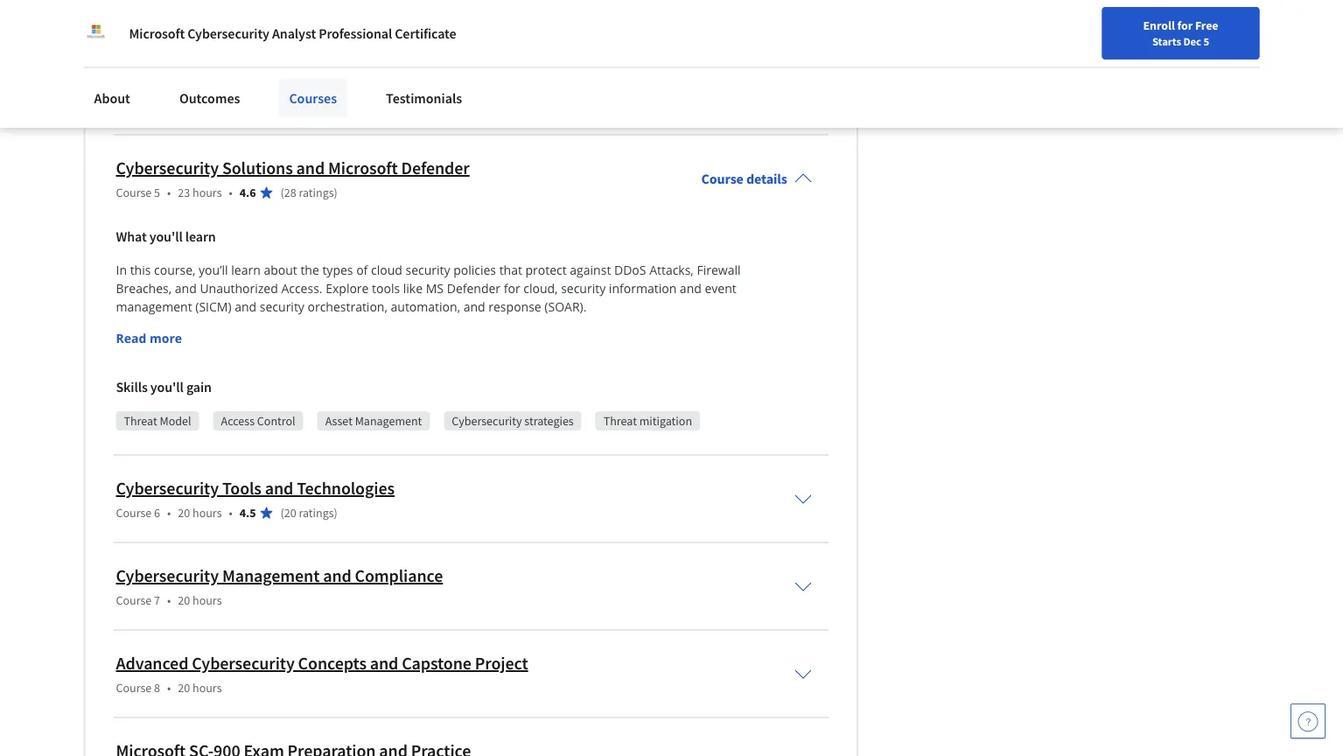 Task type: vqa. For each thing, say whether or not it's contained in the screenshot.
'ACCESS' to the left
yes



Task type: locate. For each thing, give the bounding box(es) containing it.
hours right 21
[[193, 97, 222, 113]]

security down the against
[[561, 280, 606, 297]]

what
[[116, 228, 147, 245]]

1 horizontal spatial learn
[[231, 262, 261, 278]]

( down cybersecurity solutions and microsoft defender link
[[281, 185, 284, 200]]

unauthorized
[[200, 280, 278, 297]]

• inside cybersecurity management and compliance course 7 • 20 hours
[[167, 592, 171, 608]]

access control
[[221, 413, 296, 429]]

security
[[406, 262, 450, 278], [561, 280, 606, 297], [260, 298, 304, 315]]

access up ( 31 ratings )
[[316, 70, 365, 91]]

enroll
[[1144, 18, 1175, 33]]

testimonials
[[386, 89, 462, 107]]

defender down policies
[[447, 280, 501, 297]]

management inside cybersecurity management and compliance course 7 • 20 hours
[[222, 565, 320, 587]]

cybersecurity up identity
[[187, 25, 270, 42]]

and inside advanced cybersecurity concepts and capstone project course 8 • 20 hours
[[370, 652, 399, 674]]

) right 28
[[334, 185, 338, 200]]

threat for threat model
[[124, 413, 157, 429]]

access.
[[281, 280, 323, 297]]

menu item
[[976, 18, 1089, 74]]

automation,
[[391, 298, 460, 315]]

and left compliance
[[323, 565, 352, 587]]

hours right 23
[[193, 185, 222, 200]]

cybersecurity down cybersecurity management and compliance course 7 • 20 hours
[[192, 652, 295, 674]]

cybersecurity up 4
[[116, 70, 219, 91]]

5 right dec
[[1204, 34, 1210, 48]]

certificate
[[395, 25, 456, 42]]

microsoft up ( 28 ratings )
[[328, 157, 398, 179]]

tools
[[372, 280, 400, 297]]

4.6
[[240, 185, 256, 200]]

read more
[[116, 330, 182, 347]]

you'll left gain
[[150, 378, 184, 396]]

1 ) from the top
[[334, 97, 338, 113]]

0 vertical spatial (
[[281, 97, 284, 113]]

2 ) from the top
[[334, 185, 338, 200]]

response
[[489, 298, 542, 315]]

0 vertical spatial 5
[[1204, 34, 1210, 48]]

• left 23
[[167, 185, 171, 200]]

ratings down the technologies
[[299, 505, 334, 521]]

1 vertical spatial 5
[[154, 185, 160, 200]]

1 threat from the left
[[124, 413, 157, 429]]

breaches,
[[116, 280, 172, 297]]

7
[[154, 592, 160, 608]]

20 right 8
[[178, 680, 190, 696]]

hours
[[193, 97, 222, 113], [193, 185, 222, 200], [193, 505, 222, 521], [193, 592, 222, 608], [193, 680, 222, 696]]

2 horizontal spatial security
[[561, 280, 606, 297]]

0 vertical spatial for
[[1178, 18, 1193, 33]]

like
[[403, 280, 423, 297]]

2 ratings from the top
[[299, 185, 334, 200]]

( left courses
[[281, 97, 284, 113]]

outcomes link
[[169, 79, 251, 117]]

course details button
[[688, 145, 826, 212]]

0 horizontal spatial management
[[222, 565, 320, 587]]

4.5
[[240, 505, 256, 521]]

microsoft
[[129, 25, 185, 42], [328, 157, 398, 179]]

0 vertical spatial access
[[316, 70, 365, 91]]

threat model
[[124, 413, 191, 429]]

hours right "7" at the bottom of page
[[193, 592, 222, 608]]

against
[[570, 262, 611, 278]]

3 ratings from the top
[[299, 505, 334, 521]]

cybersecurity for cybersecurity strategies
[[452, 413, 522, 429]]

2 ( from the top
[[281, 185, 284, 200]]

1 vertical spatial defender
[[447, 280, 501, 297]]

4.3
[[240, 97, 256, 113]]

0 horizontal spatial threat
[[124, 413, 157, 429]]

20 inside advanced cybersecurity concepts and capstone project course 8 • 20 hours
[[178, 680, 190, 696]]

microsoft image
[[84, 21, 108, 46]]

1 vertical spatial (
[[281, 185, 284, 200]]

1 vertical spatial )
[[334, 185, 338, 200]]

0 vertical spatial microsoft
[[129, 25, 185, 42]]

) down the technologies
[[334, 505, 338, 521]]

course left 6
[[116, 505, 152, 521]]

course left "7" at the bottom of page
[[116, 592, 152, 608]]

cybersecurity for cybersecurity tools and technologies
[[116, 477, 219, 499]]

access left control
[[221, 413, 255, 429]]

you'll right what
[[149, 228, 183, 245]]

1 horizontal spatial threat
[[604, 413, 637, 429]]

1 vertical spatial management
[[222, 565, 320, 587]]

1 horizontal spatial for
[[1178, 18, 1193, 33]]

cybersecurity left strategies
[[452, 413, 522, 429]]

in
[[116, 262, 127, 278]]

cybersecurity
[[187, 25, 270, 42], [116, 70, 219, 91], [116, 157, 219, 179], [452, 413, 522, 429], [116, 477, 219, 499], [116, 565, 219, 587], [192, 652, 295, 674]]

) down cybersecurity identity and access solutions using azure ad
[[334, 97, 338, 113]]

firewall
[[697, 262, 741, 278]]

2 vertical spatial )
[[334, 505, 338, 521]]

cybersecurity up the course 6 • 20 hours •
[[116, 477, 219, 499]]

23
[[178, 185, 190, 200]]

cybersecurity tools and technologies link
[[116, 477, 395, 499]]

learn up unauthorized
[[231, 262, 261, 278]]

security up ms
[[406, 262, 450, 278]]

1 vertical spatial you'll
[[150, 378, 184, 396]]

2 vertical spatial security
[[260, 298, 304, 315]]

ratings right 28
[[299, 185, 334, 200]]

28
[[284, 185, 296, 200]]

threat left mitigation
[[604, 413, 637, 429]]

learn
[[185, 228, 216, 245], [231, 262, 261, 278]]

course details
[[702, 170, 788, 187]]

you'll
[[149, 228, 183, 245], [150, 378, 184, 396]]

(
[[281, 97, 284, 113], [281, 185, 284, 200], [281, 505, 284, 521]]

1 horizontal spatial access
[[316, 70, 365, 91]]

2 vertical spatial (
[[281, 505, 284, 521]]

3 ) from the top
[[334, 505, 338, 521]]

course for course 4
[[116, 97, 152, 113]]

solutions up 4.6
[[222, 157, 293, 179]]

1 vertical spatial for
[[504, 280, 520, 297]]

concepts
[[298, 652, 367, 674]]

explore
[[326, 280, 369, 297]]

of
[[356, 262, 368, 278]]

)
[[334, 97, 338, 113], [334, 185, 338, 200], [334, 505, 338, 521]]

you'll for learn
[[149, 228, 183, 245]]

1 vertical spatial ratings
[[299, 185, 334, 200]]

) for microsoft
[[334, 185, 338, 200]]

cybersecurity for cybersecurity solutions and microsoft defender
[[116, 157, 219, 179]]

1 vertical spatial access
[[221, 413, 255, 429]]

1 vertical spatial solutions
[[222, 157, 293, 179]]

that
[[499, 262, 522, 278]]

( right 4.5
[[281, 505, 284, 521]]

this
[[130, 262, 151, 278]]

for up dec
[[1178, 18, 1193, 33]]

4 hours from the top
[[193, 592, 222, 608]]

0 vertical spatial ratings
[[299, 97, 334, 113]]

advanced
[[116, 652, 188, 674]]

0 vertical spatial )
[[334, 97, 338, 113]]

learn inside 'in this course, you'll learn about the types of cloud security policies that protect against ddos attacks, firewall breaches, and unauthorized access. explore tools like ms defender for cloud, security information and event management (sicm) and security orchestration, automation, and response (soar).'
[[231, 262, 261, 278]]

0 vertical spatial you'll
[[149, 228, 183, 245]]

1 horizontal spatial security
[[406, 262, 450, 278]]

2 threat from the left
[[604, 413, 637, 429]]

microsoft right microsoft icon
[[129, 25, 185, 42]]

0 horizontal spatial learn
[[185, 228, 216, 245]]

1 horizontal spatial solutions
[[368, 70, 439, 91]]

and right tools at bottom
[[265, 477, 293, 499]]

cloud,
[[524, 280, 558, 297]]

cybersecurity identity and access solutions using azure ad link
[[116, 70, 552, 91]]

• right "7" at the bottom of page
[[167, 592, 171, 608]]

orchestration,
[[308, 298, 388, 315]]

learn up you'll
[[185, 228, 216, 245]]

security down access.
[[260, 298, 304, 315]]

defender down the testimonials link
[[401, 157, 470, 179]]

21
[[178, 97, 190, 113]]

for down the that
[[504, 280, 520, 297]]

access
[[316, 70, 365, 91], [221, 413, 255, 429]]

2 hours from the top
[[193, 185, 222, 200]]

threat for threat mitigation
[[604, 413, 637, 429]]

course inside dropdown button
[[702, 170, 744, 187]]

ratings right '31'
[[299, 97, 334, 113]]

for inside the enroll for free starts dec 5
[[1178, 18, 1193, 33]]

cybersecurity up course 5 • 23 hours •
[[116, 157, 219, 179]]

management down 4.5
[[222, 565, 320, 587]]

1 horizontal spatial microsoft
[[328, 157, 398, 179]]

cybersecurity identity and access solutions using azure ad
[[116, 70, 552, 91]]

• left 4.6
[[229, 185, 233, 200]]

management
[[355, 413, 422, 429], [222, 565, 320, 587]]

course inside advanced cybersecurity concepts and capstone project course 8 • 20 hours
[[116, 680, 152, 696]]

course for course details
[[702, 170, 744, 187]]

2 vertical spatial ratings
[[299, 505, 334, 521]]

5 left 23
[[154, 185, 160, 200]]

course up what
[[116, 185, 152, 200]]

hours right 8
[[193, 680, 222, 696]]

None search field
[[249, 11, 635, 46]]

free
[[1195, 18, 1219, 33]]

1 vertical spatial security
[[561, 280, 606, 297]]

3 ( from the top
[[281, 505, 284, 521]]

and down policies
[[464, 298, 485, 315]]

management right asset
[[355, 413, 422, 429]]

model
[[160, 413, 191, 429]]

course,
[[154, 262, 196, 278]]

ratings
[[299, 97, 334, 113], [299, 185, 334, 200], [299, 505, 334, 521]]

dec
[[1184, 34, 1202, 48]]

1 vertical spatial microsoft
[[328, 157, 398, 179]]

1 hours from the top
[[193, 97, 222, 113]]

in this course, you'll learn about the types of cloud security policies that protect against ddos attacks, firewall breaches, and unauthorized access. explore tools like ms defender for cloud, security information and event management (sicm) and security orchestration, automation, and response (soar).
[[116, 262, 744, 315]]

course inside cybersecurity management and compliance course 7 • 20 hours
[[116, 592, 152, 608]]

0 vertical spatial management
[[355, 413, 422, 429]]

• right 8
[[167, 680, 171, 696]]

8
[[154, 680, 160, 696]]

asset management
[[325, 413, 422, 429]]

control
[[257, 413, 296, 429]]

and right concepts
[[370, 652, 399, 674]]

0 horizontal spatial for
[[504, 280, 520, 297]]

threat left model at bottom
[[124, 413, 157, 429]]

course left 4
[[116, 97, 152, 113]]

20
[[178, 505, 190, 521], [284, 505, 296, 521], [178, 592, 190, 608], [178, 680, 190, 696]]

1 horizontal spatial 5
[[1204, 34, 1210, 48]]

course left details
[[702, 170, 744, 187]]

threat
[[124, 413, 157, 429], [604, 413, 637, 429]]

solutions down certificate
[[368, 70, 439, 91]]

( 28 ratings )
[[281, 185, 338, 200]]

20 right "7" at the bottom of page
[[178, 592, 190, 608]]

0 horizontal spatial security
[[260, 298, 304, 315]]

cybersecurity up "7" at the bottom of page
[[116, 565, 219, 587]]

course left 8
[[116, 680, 152, 696]]

hours left 4.5
[[193, 505, 222, 521]]

cybersecurity inside cybersecurity management and compliance course 7 • 20 hours
[[116, 565, 219, 587]]

about
[[264, 262, 297, 278]]

5 hours from the top
[[193, 680, 222, 696]]

1 horizontal spatial management
[[355, 413, 422, 429]]

1 vertical spatial learn
[[231, 262, 261, 278]]

about
[[94, 89, 130, 107]]

about link
[[84, 79, 141, 117]]



Task type: describe. For each thing, give the bounding box(es) containing it.
0 vertical spatial security
[[406, 262, 450, 278]]

read
[[116, 330, 146, 347]]

31
[[284, 97, 296, 113]]

21 hours •
[[178, 97, 233, 113]]

cybersecurity management and compliance link
[[116, 565, 443, 587]]

show notifications image
[[1107, 22, 1128, 43]]

attacks,
[[650, 262, 694, 278]]

ratings for technologies
[[299, 505, 334, 521]]

management for asset
[[355, 413, 422, 429]]

and inside cybersecurity management and compliance course 7 • 20 hours
[[323, 565, 352, 587]]

for inside 'in this course, you'll learn about the types of cloud security policies that protect against ddos attacks, firewall breaches, and unauthorized access. explore tools like ms defender for cloud, security information and event management (sicm) and security orchestration, automation, and response (soar).'
[[504, 280, 520, 297]]

20 right 6
[[178, 505, 190, 521]]

identity
[[222, 70, 281, 91]]

threat mitigation
[[604, 413, 692, 429]]

management
[[116, 298, 192, 315]]

courses
[[289, 89, 337, 107]]

0 horizontal spatial 5
[[154, 185, 160, 200]]

cybersecurity strategies
[[452, 413, 574, 429]]

skills
[[116, 378, 148, 396]]

( for tools
[[281, 505, 284, 521]]

defender inside 'in this course, you'll learn about the types of cloud security policies that protect against ddos attacks, firewall breaches, and unauthorized access. explore tools like ms defender for cloud, security information and event management (sicm) and security orchestration, automation, and response (soar).'
[[447, 280, 501, 297]]

using
[[442, 70, 483, 91]]

course 6 • 20 hours •
[[116, 505, 233, 521]]

technologies
[[297, 477, 395, 499]]

( 31 ratings )
[[281, 97, 338, 113]]

analyst
[[272, 25, 316, 42]]

hours inside advanced cybersecurity concepts and capstone project course 8 • 20 hours
[[193, 680, 222, 696]]

1 ( from the top
[[281, 97, 284, 113]]

enroll for free starts dec 5
[[1144, 18, 1219, 48]]

3 hours from the top
[[193, 505, 222, 521]]

• inside advanced cybersecurity concepts and capstone project course 8 • 20 hours
[[167, 680, 171, 696]]

skills you'll gain
[[116, 378, 212, 396]]

management for cybersecurity
[[222, 565, 320, 587]]

mitigation
[[640, 413, 692, 429]]

the
[[301, 262, 319, 278]]

compliance
[[355, 565, 443, 587]]

coursera image
[[21, 14, 132, 42]]

outcomes
[[179, 89, 240, 107]]

6
[[154, 505, 160, 521]]

protect
[[526, 262, 567, 278]]

starts
[[1153, 34, 1182, 48]]

1 ratings from the top
[[299, 97, 334, 113]]

0 horizontal spatial microsoft
[[129, 25, 185, 42]]

and up ( 28 ratings )
[[296, 157, 325, 179]]

testimonials link
[[376, 79, 473, 117]]

you'll for gain
[[150, 378, 184, 396]]

professional
[[319, 25, 392, 42]]

capstone
[[402, 652, 472, 674]]

cybersecurity for cybersecurity management and compliance course 7 • 20 hours
[[116, 565, 219, 587]]

advanced cybersecurity concepts and capstone project link
[[116, 652, 528, 674]]

gain
[[186, 378, 212, 396]]

ddos
[[614, 262, 646, 278]]

event
[[705, 280, 737, 297]]

asset
[[325, 413, 353, 429]]

(soar).
[[545, 298, 587, 315]]

) for technologies
[[334, 505, 338, 521]]

( for solutions
[[281, 185, 284, 200]]

advanced cybersecurity concepts and capstone project course 8 • 20 hours
[[116, 652, 528, 696]]

you'll
[[199, 262, 228, 278]]

• left 4.3
[[229, 97, 233, 113]]

cybersecurity for cybersecurity identity and access solutions using azure ad
[[116, 70, 219, 91]]

and down unauthorized
[[235, 298, 257, 315]]

course 5 • 23 hours •
[[116, 185, 233, 200]]

information
[[609, 280, 677, 297]]

( 20 ratings )
[[281, 505, 338, 521]]

0 horizontal spatial solutions
[[222, 157, 293, 179]]

course for course 5 • 23 hours •
[[116, 185, 152, 200]]

(sicm)
[[195, 298, 232, 315]]

cybersecurity solutions and microsoft defender link
[[116, 157, 470, 179]]

policies
[[453, 262, 496, 278]]

0 vertical spatial solutions
[[368, 70, 439, 91]]

5 inside the enroll for free starts dec 5
[[1204, 34, 1210, 48]]

tools
[[222, 477, 262, 499]]

what you'll learn
[[116, 228, 216, 245]]

azure
[[486, 70, 528, 91]]

and down course,
[[175, 280, 197, 297]]

ratings for microsoft
[[299, 185, 334, 200]]

strategies
[[525, 413, 574, 429]]

cybersecurity inside advanced cybersecurity concepts and capstone project course 8 • 20 hours
[[192, 652, 295, 674]]

cybersecurity solutions and microsoft defender
[[116, 157, 470, 179]]

details
[[747, 170, 788, 187]]

course for course 6 • 20 hours •
[[116, 505, 152, 521]]

cybersecurity management and compliance course 7 • 20 hours
[[116, 565, 443, 608]]

read more button
[[116, 329, 182, 347]]

• right 6
[[167, 505, 171, 521]]

20 right 4.5
[[284, 505, 296, 521]]

cloud
[[371, 262, 402, 278]]

hours inside cybersecurity management and compliance course 7 • 20 hours
[[193, 592, 222, 608]]

0 vertical spatial defender
[[401, 157, 470, 179]]

4
[[154, 97, 160, 113]]

and up '31'
[[284, 70, 313, 91]]

more
[[150, 330, 182, 347]]

20 inside cybersecurity management and compliance course 7 • 20 hours
[[178, 592, 190, 608]]

and down attacks,
[[680, 280, 702, 297]]

0 vertical spatial learn
[[185, 228, 216, 245]]

ms
[[426, 280, 444, 297]]

ad
[[531, 70, 552, 91]]

0 horizontal spatial access
[[221, 413, 255, 429]]

• left 4.5
[[229, 505, 233, 521]]

help center image
[[1298, 711, 1319, 732]]

project
[[475, 652, 528, 674]]



